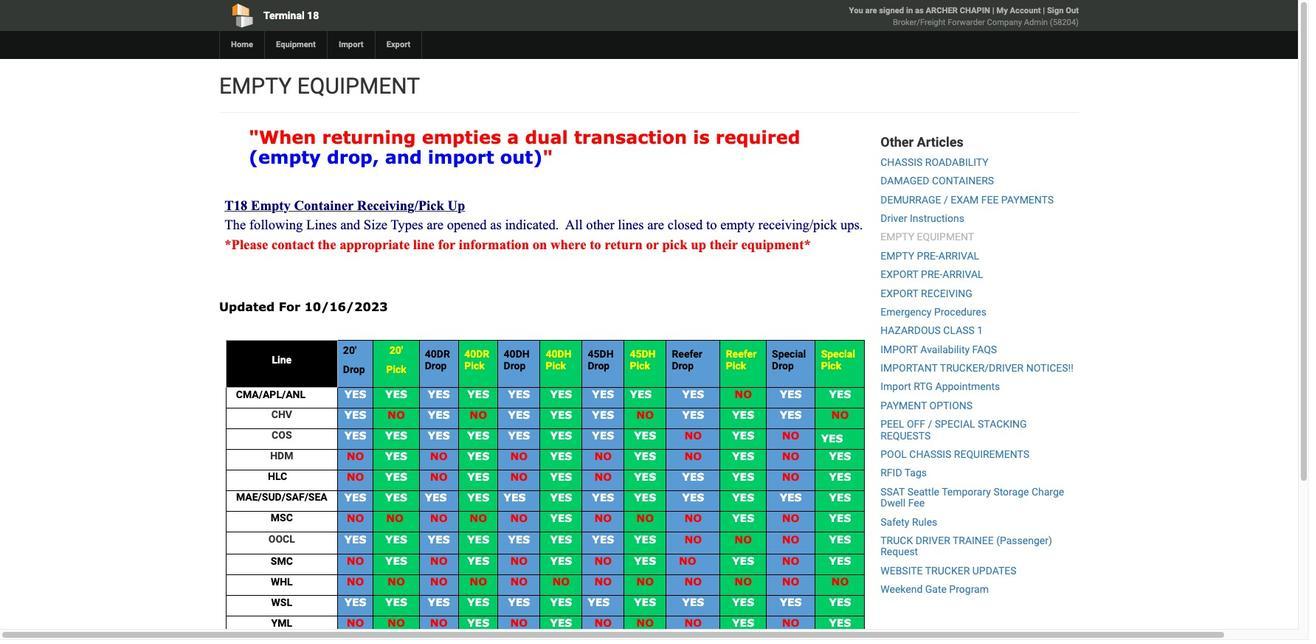 Task type: describe. For each thing, give the bounding box(es) containing it.
my account link
[[997, 6, 1041, 16]]

archer
[[926, 6, 958, 16]]

40dr pick
[[465, 349, 490, 372]]

temporary
[[942, 486, 992, 498]]

as inside you are signed in as archer chapin | my account | sign out broker/freight forwarder company admin (58204)
[[915, 6, 924, 16]]

mae/sud/saf/sea
[[236, 492, 328, 504]]

rtg
[[914, 381, 933, 393]]

terminal 18 link
[[219, 0, 565, 31]]

"when
[[249, 126, 316, 148]]

1
[[978, 325, 984, 337]]

availability
[[921, 344, 970, 356]]

0 vertical spatial pre-
[[917, 250, 939, 262]]

40dr drop
[[425, 349, 450, 372]]

damaged containers link
[[881, 175, 995, 187]]

cma/apl/anl
[[236, 389, 306, 401]]

special pick
[[821, 349, 856, 372]]

request
[[881, 547, 919, 558]]

smc
[[271, 556, 293, 567]]

rfid
[[881, 468, 903, 480]]

reefer for drop
[[672, 349, 703, 360]]

"when returning empties a dual transaction is required (empty drop, and import out) "
[[249, 126, 801, 168]]

*please
[[225, 237, 268, 252]]

for
[[279, 299, 300, 314]]

exam
[[951, 194, 979, 206]]

0 vertical spatial empty
[[219, 73, 292, 99]]

reefer for pick
[[726, 349, 757, 360]]

1 horizontal spatial to
[[707, 217, 717, 233]]

line
[[272, 354, 292, 366]]

hdm
[[270, 450, 293, 462]]

pick for 40dh pick
[[546, 360, 566, 372]]

lines
[[306, 217, 337, 233]]

drop for 40dh drop
[[504, 360, 526, 372]]

following
[[249, 217, 303, 233]]

charge
[[1032, 486, 1065, 498]]

import availability faqs link
[[881, 344, 998, 356]]

important trucker/driver notices!! link
[[881, 363, 1074, 374]]

pool chassis requirements link
[[881, 449, 1030, 461]]

faqs
[[973, 344, 998, 356]]

company
[[988, 18, 1023, 27]]

export link
[[375, 31, 422, 59]]

roadability
[[926, 156, 989, 168]]

2 export from the top
[[881, 288, 919, 299]]

special
[[935, 419, 976, 431]]

updated
[[219, 299, 275, 314]]

cos
[[272, 430, 292, 442]]

receiving
[[921, 288, 973, 299]]

20' for 20' drop
[[343, 345, 357, 357]]

45dh for pick
[[630, 349, 656, 360]]

1 export from the top
[[881, 269, 919, 281]]

rules
[[913, 517, 938, 528]]

special for pick
[[821, 349, 856, 360]]

admin
[[1025, 18, 1048, 27]]

trainee
[[953, 535, 994, 547]]

container
[[294, 198, 354, 213]]

terminal
[[264, 10, 305, 21]]

yml
[[271, 618, 292, 629]]

off
[[907, 419, 926, 431]]

is
[[693, 126, 710, 148]]

requests
[[881, 430, 931, 442]]

0 vertical spatial chassis
[[881, 156, 923, 168]]

cma/apl/anl yes
[[236, 388, 328, 401]]

20' drop
[[343, 345, 365, 376]]

driver instructions link
[[881, 213, 965, 224]]

instructions
[[910, 213, 965, 224]]

whl
[[271, 576, 293, 588]]

return
[[605, 237, 643, 252]]

storage
[[994, 486, 1030, 498]]

reefer drop
[[672, 349, 708, 372]]

t18
[[225, 198, 248, 213]]

import rtg appointments link
[[881, 381, 1001, 393]]

class
[[944, 325, 975, 337]]

home
[[231, 40, 253, 49]]

import
[[881, 344, 918, 356]]

1 horizontal spatial are
[[648, 217, 665, 233]]

export pre-arrival link
[[881, 269, 984, 281]]

drop for reefer drop
[[672, 360, 694, 372]]

appropriate
[[340, 237, 410, 252]]

a
[[507, 126, 519, 148]]

their
[[710, 237, 738, 252]]

the
[[318, 237, 336, 252]]

as inside the following lines and size types are opened as indicated.  all other lines are closed to empty receiving/pick ups. *please contact the appropriate line for information on where to return or pick up their equipment*
[[490, 217, 502, 233]]

wsl
[[271, 597, 292, 609]]

ssat
[[881, 486, 905, 498]]

payments
[[1002, 194, 1054, 206]]

receiving/pick
[[357, 198, 444, 213]]

equipment
[[276, 40, 316, 49]]

seattle
[[908, 486, 940, 498]]

20' pick
[[386, 345, 407, 376]]

forwarder
[[948, 18, 986, 27]]

(empty
[[249, 146, 321, 168]]

closed
[[668, 217, 703, 233]]

truck driver trainee (passenger) request link
[[881, 535, 1053, 558]]

ssat seattle temporary storage charge dwell fee link
[[881, 486, 1065, 510]]

pick for special pick
[[821, 360, 842, 372]]

ups.
[[841, 217, 863, 233]]

updated for 10/16/2023
[[219, 299, 388, 314]]

1 vertical spatial empty
[[881, 231, 915, 243]]

pick for 40dr pick
[[465, 360, 485, 372]]

0 vertical spatial arrival
[[939, 250, 980, 262]]

empty equipment
[[219, 73, 420, 99]]



Task type: vqa. For each thing, say whether or not it's contained in the screenshot.
the details
no



Task type: locate. For each thing, give the bounding box(es) containing it.
chapin
[[960, 6, 991, 16]]

equipment inside other articles chassis roadability damaged containers demurrage / exam fee payments driver instructions empty equipment empty pre-arrival export pre-arrival export receiving emergency procedures hazardous class 1 import availability faqs important trucker/driver notices!! import rtg appointments payment options peel off / special stacking requests pool chassis requirements rfid tags ssat seattle temporary storage charge dwell fee safety rules truck driver trainee (passenger) request website trucker updates weekend gate program
[[917, 231, 975, 243]]

0 horizontal spatial 20'
[[343, 345, 357, 357]]

(58204)
[[1051, 18, 1079, 27]]

and
[[385, 146, 422, 168], [341, 217, 360, 233]]

and inside the "when returning empties a dual transaction is required (empty drop, and import out) "
[[385, 146, 422, 168]]

0 vertical spatial and
[[385, 146, 422, 168]]

1 vertical spatial import
[[881, 381, 912, 393]]

1 horizontal spatial 40dr
[[465, 349, 490, 360]]

stacking
[[978, 419, 1027, 431]]

2 | from the left
[[1043, 6, 1046, 16]]

signed
[[880, 6, 905, 16]]

export
[[387, 40, 411, 49]]

/
[[944, 194, 949, 206], [929, 419, 933, 431]]

20' for 20' pick
[[390, 345, 403, 357]]

reefer
[[672, 349, 703, 360], [726, 349, 757, 360]]

2 vertical spatial empty
[[881, 250, 915, 262]]

weekend gate program link
[[881, 584, 989, 596]]

payment options link
[[881, 400, 973, 412]]

articles
[[917, 134, 964, 150]]

0 vertical spatial /
[[944, 194, 949, 206]]

out
[[1066, 6, 1079, 16]]

0 horizontal spatial special
[[772, 349, 807, 360]]

updates
[[973, 565, 1017, 577]]

1 horizontal spatial import
[[881, 381, 912, 393]]

1 horizontal spatial special
[[821, 349, 856, 360]]

20' inside 20' pick
[[390, 345, 403, 357]]

export receiving link
[[881, 288, 973, 299]]

1 vertical spatial as
[[490, 217, 502, 233]]

1 vertical spatial pre-
[[921, 269, 943, 281]]

pick for 45dh pick
[[630, 360, 650, 372]]

1 vertical spatial arrival
[[943, 269, 984, 281]]

pre- up export pre-arrival link
[[917, 250, 939, 262]]

dual
[[525, 126, 568, 148]]

drop
[[425, 360, 447, 372], [504, 360, 526, 372], [588, 360, 610, 372], [672, 360, 694, 372], [772, 360, 794, 372], [343, 364, 365, 376]]

are right you
[[866, 6, 878, 16]]

notices!!
[[1027, 363, 1074, 374]]

equipment down instructions
[[917, 231, 975, 243]]

appointments
[[936, 381, 1001, 393]]

reefer right 45dh pick
[[672, 349, 703, 360]]

empty
[[721, 217, 755, 233]]

pick for reefer pick
[[726, 360, 747, 372]]

required
[[716, 126, 801, 148]]

0 horizontal spatial import
[[339, 40, 364, 49]]

1 vertical spatial export
[[881, 288, 919, 299]]

1 vertical spatial to
[[590, 237, 602, 252]]

emergency procedures link
[[881, 306, 987, 318]]

1 horizontal spatial 20'
[[390, 345, 403, 357]]

1 40dr from the left
[[425, 349, 450, 360]]

drop right 20' pick
[[425, 360, 447, 372]]

reefer inside the reefer drop
[[672, 349, 703, 360]]

drop right 45dh pick
[[672, 360, 694, 372]]

you
[[850, 6, 864, 16]]

sign
[[1048, 6, 1064, 16]]

1 20' from the left
[[343, 345, 357, 357]]

40dr for pick
[[465, 349, 490, 360]]

driver
[[916, 535, 951, 547]]

pick for 20' pick
[[386, 364, 407, 376]]

and up receiving/pick
[[385, 146, 422, 168]]

equipment*
[[742, 237, 811, 252]]

40dr for drop
[[425, 349, 450, 360]]

empty
[[251, 198, 291, 213]]

0 horizontal spatial as
[[490, 217, 502, 233]]

2 45dh from the left
[[630, 349, 656, 360]]

20' left 40dr drop
[[390, 345, 403, 357]]

to up the their at top
[[707, 217, 717, 233]]

1 horizontal spatial equipment
[[917, 231, 975, 243]]

truck
[[881, 535, 913, 547]]

broker/freight
[[893, 18, 946, 27]]

export up export receiving link
[[881, 269, 919, 281]]

20' inside 20' drop
[[343, 345, 357, 357]]

0 horizontal spatial 45dh
[[588, 349, 614, 360]]

fee
[[982, 194, 999, 206]]

pick right 45dh drop
[[630, 360, 650, 372]]

reefer left the special drop
[[726, 349, 757, 360]]

40dh drop
[[504, 349, 530, 372]]

1 vertical spatial /
[[929, 419, 933, 431]]

0 vertical spatial import
[[339, 40, 364, 49]]

pick right 40dr drop
[[465, 360, 485, 372]]

|
[[993, 6, 995, 16], [1043, 6, 1046, 16]]

| left sign
[[1043, 6, 1046, 16]]

payment
[[881, 400, 927, 412]]

20' down the 10/16/2023
[[343, 345, 357, 357]]

0 horizontal spatial /
[[929, 419, 933, 431]]

returning
[[322, 126, 416, 148]]

up
[[448, 198, 465, 213]]

as
[[915, 6, 924, 16], [490, 217, 502, 233]]

special right reefer pick
[[772, 349, 807, 360]]

drop inside the special drop
[[772, 360, 794, 372]]

0 horizontal spatial 40dh
[[504, 349, 530, 360]]

hlc
[[232, 471, 287, 483]]

1 horizontal spatial 40dh
[[546, 349, 572, 360]]

chassis up damaged
[[881, 156, 923, 168]]

as right in
[[915, 6, 924, 16]]

drop left 20' pick
[[343, 364, 365, 376]]

2 reefer from the left
[[726, 349, 757, 360]]

import inside other articles chassis roadability damaged containers demurrage / exam fee payments driver instructions empty equipment empty pre-arrival export pre-arrival export receiving emergency procedures hazardous class 1 import availability faqs important trucker/driver notices!! import rtg appointments payment options peel off / special stacking requests pool chassis requirements rfid tags ssat seattle temporary storage charge dwell fee safety rules truck driver trainee (passenger) request website trucker updates weekend gate program
[[881, 381, 912, 393]]

0 vertical spatial export
[[881, 269, 919, 281]]

1 horizontal spatial and
[[385, 146, 422, 168]]

0 vertical spatial to
[[707, 217, 717, 233]]

special drop
[[772, 349, 807, 372]]

0 horizontal spatial |
[[993, 6, 995, 16]]

pick inside 40dh pick
[[546, 360, 566, 372]]

drop for 40dr drop
[[425, 360, 447, 372]]

pick inside 45dh pick
[[630, 360, 650, 372]]

up
[[691, 237, 707, 252]]

1 horizontal spatial |
[[1043, 6, 1046, 16]]

hazardous class 1 link
[[881, 325, 984, 337]]

drop right 40dh pick
[[588, 360, 610, 372]]

40dh for drop
[[504, 349, 530, 360]]

1 45dh from the left
[[588, 349, 614, 360]]

are up the line on the top left of page
[[427, 217, 444, 233]]

terminal 18
[[264, 10, 319, 21]]

1 horizontal spatial reefer
[[726, 349, 757, 360]]

drop,
[[327, 146, 379, 168]]

40dr right 40dr drop
[[465, 349, 490, 360]]

pick inside reefer pick
[[726, 360, 747, 372]]

yes
[[306, 388, 328, 401], [345, 388, 367, 401], [385, 388, 407, 401], [428, 388, 450, 401], [468, 388, 490, 401], [508, 388, 530, 401], [550, 388, 572, 401], [592, 388, 614, 401], [630, 388, 652, 401], [683, 388, 705, 401], [780, 388, 802, 401], [830, 388, 852, 401], [345, 409, 367, 421], [428, 409, 450, 421], [508, 409, 530, 421], [550, 409, 572, 421], [592, 409, 614, 421], [683, 409, 705, 421], [733, 409, 755, 421], [780, 409, 802, 421], [345, 429, 367, 442], [385, 429, 407, 442], [428, 429, 450, 442], [468, 429, 490, 442], [508, 429, 530, 442], [550, 429, 572, 442], [592, 429, 614, 442], [634, 429, 656, 442], [733, 429, 755, 442], [821, 433, 844, 445], [385, 450, 407, 463], [468, 450, 490, 463], [550, 450, 572, 463], [634, 450, 656, 463], [733, 450, 755, 463], [830, 450, 852, 463], [385, 471, 407, 483], [468, 471, 490, 483], [550, 471, 572, 483], [634, 471, 656, 483], [683, 471, 705, 483], [733, 471, 755, 483], [830, 471, 852, 483], [345, 491, 367, 504], [385, 491, 407, 504], [425, 491, 447, 504], [468, 491, 490, 504], [504, 491, 526, 504], [550, 491, 572, 504], [592, 491, 614, 504], [634, 491, 656, 504], [683, 491, 705, 504], [733, 491, 755, 504], [780, 491, 802, 504], [830, 491, 852, 504], [550, 512, 572, 525], [733, 512, 755, 525], [830, 512, 852, 525], [345, 534, 367, 546], [385, 534, 407, 546], [428, 534, 450, 546], [468, 534, 490, 546], [508, 534, 530, 546], [550, 534, 572, 546], [592, 534, 614, 546], [634, 534, 656, 546], [830, 534, 852, 546], [385, 555, 407, 568], [468, 555, 490, 568], [550, 555, 572, 568], [634, 555, 656, 568], [733, 555, 755, 568], [830, 555, 852, 568], [345, 597, 367, 609], [385, 597, 407, 609], [428, 597, 450, 609], [468, 597, 490, 609], [508, 597, 530, 609], [550, 597, 572, 609], [588, 597, 610, 609], [634, 597, 656, 609], [683, 597, 705, 609], [733, 597, 755, 609], [780, 597, 802, 609], [830, 597, 852, 609], [468, 617, 490, 630], [550, 617, 572, 630], [733, 617, 755, 630], [830, 617, 852, 630]]

all
[[566, 217, 583, 233]]

0 horizontal spatial are
[[427, 217, 444, 233]]

40dh right 40dh drop on the bottom of page
[[546, 349, 572, 360]]

and down t18 empty container receiving/pick up
[[341, 217, 360, 233]]

45dh for drop
[[588, 349, 614, 360]]

drop inside 40dh drop
[[504, 360, 526, 372]]

as up information
[[490, 217, 502, 233]]

other
[[586, 217, 615, 233]]

drop inside 45dh drop
[[588, 360, 610, 372]]

opened
[[447, 217, 487, 233]]

you are signed in as archer chapin | my account | sign out broker/freight forwarder company admin (58204)
[[850, 6, 1079, 27]]

| left the my
[[993, 6, 995, 16]]

1 special from the left
[[772, 349, 807, 360]]

0 horizontal spatial and
[[341, 217, 360, 233]]

0 vertical spatial as
[[915, 6, 924, 16]]

safety
[[881, 517, 910, 528]]

size
[[364, 217, 388, 233]]

equipment link
[[264, 31, 327, 59]]

drop inside 40dr drop
[[425, 360, 447, 372]]

the following lines and size types are opened as indicated.  all other lines are closed to empty receiving/pick ups. *please contact the appropriate line for information on where to return or pick up their equipment*
[[225, 217, 863, 252]]

demurrage
[[881, 194, 942, 206]]

1 vertical spatial and
[[341, 217, 360, 233]]

0 horizontal spatial equipment
[[297, 73, 420, 99]]

dwell
[[881, 498, 906, 510]]

equipment down import link
[[297, 73, 420, 99]]

import left export link
[[339, 40, 364, 49]]

pick right the special drop
[[821, 360, 842, 372]]

export up emergency
[[881, 288, 919, 299]]

reefer pick
[[726, 349, 757, 372]]

import up 'payment'
[[881, 381, 912, 393]]

0 horizontal spatial 40dr
[[425, 349, 450, 360]]

to down other
[[590, 237, 602, 252]]

chassis up tags
[[910, 449, 952, 461]]

/ left exam
[[944, 194, 949, 206]]

2 20' from the left
[[390, 345, 403, 357]]

where
[[551, 237, 587, 252]]

lines
[[618, 217, 644, 233]]

t18 empty container receiving/pick up
[[225, 198, 465, 213]]

20'
[[343, 345, 357, 357], [390, 345, 403, 357]]

(passenger)
[[997, 535, 1053, 547]]

0 horizontal spatial reefer
[[672, 349, 703, 360]]

2 40dr from the left
[[465, 349, 490, 360]]

0 vertical spatial equipment
[[297, 73, 420, 99]]

other
[[881, 134, 914, 150]]

pick inside 40dr pick
[[465, 360, 485, 372]]

home link
[[219, 31, 264, 59]]

drop right 40dr pick
[[504, 360, 526, 372]]

drop right reefer pick
[[772, 360, 794, 372]]

45dh
[[588, 349, 614, 360], [630, 349, 656, 360]]

pick
[[663, 237, 688, 252]]

empty pre-arrival link
[[881, 250, 980, 262]]

45dh left 45dh pick
[[588, 349, 614, 360]]

driver
[[881, 213, 908, 224]]

pick
[[465, 360, 485, 372], [546, 360, 566, 372], [630, 360, 650, 372], [726, 360, 747, 372], [821, 360, 842, 372], [386, 364, 407, 376]]

are up or
[[648, 217, 665, 233]]

40dh for pick
[[546, 349, 572, 360]]

important
[[881, 363, 938, 374]]

transaction
[[574, 126, 687, 148]]

1 reefer from the left
[[672, 349, 703, 360]]

1 vertical spatial chassis
[[910, 449, 952, 461]]

1 horizontal spatial /
[[944, 194, 949, 206]]

45dh right 45dh drop
[[630, 349, 656, 360]]

1 | from the left
[[993, 6, 995, 16]]

40dh right 40dr pick
[[504, 349, 530, 360]]

1 horizontal spatial as
[[915, 6, 924, 16]]

1 40dh from the left
[[504, 349, 530, 360]]

40dr left 40dr pick
[[425, 349, 450, 360]]

are inside you are signed in as archer chapin | my account | sign out broker/freight forwarder company admin (58204)
[[866, 6, 878, 16]]

arrival up export pre-arrival link
[[939, 250, 980, 262]]

pick inside "special pick"
[[821, 360, 842, 372]]

contact
[[272, 237, 314, 252]]

1 horizontal spatial 45dh
[[630, 349, 656, 360]]

2 horizontal spatial are
[[866, 6, 878, 16]]

import link
[[327, 31, 375, 59]]

/ right off
[[929, 419, 933, 431]]

drop for 20' drop
[[343, 364, 365, 376]]

import
[[428, 146, 494, 168]]

40dr
[[425, 349, 450, 360], [465, 349, 490, 360]]

0 horizontal spatial to
[[590, 237, 602, 252]]

pick left 40dr drop
[[386, 364, 407, 376]]

special
[[772, 349, 807, 360], [821, 349, 856, 360]]

2 40dh from the left
[[546, 349, 572, 360]]

chv
[[271, 409, 292, 421]]

2 special from the left
[[821, 349, 856, 360]]

procedures
[[935, 306, 987, 318]]

hazardous
[[881, 325, 941, 337]]

pre- down the empty pre-arrival link
[[921, 269, 943, 281]]

pre-
[[917, 250, 939, 262], [921, 269, 943, 281]]

pick right 40dh drop on the bottom of page
[[546, 360, 566, 372]]

no
[[735, 388, 752, 401], [388, 409, 405, 421], [470, 409, 487, 421], [637, 409, 654, 421], [832, 409, 849, 421], [685, 429, 702, 442], [782, 429, 800, 442], [347, 450, 364, 463], [430, 450, 448, 463], [511, 450, 528, 463], [595, 450, 612, 463], [685, 450, 702, 463], [782, 450, 800, 463], [347, 471, 364, 483], [430, 471, 448, 483], [511, 471, 528, 483], [595, 471, 612, 483], [782, 471, 800, 483], [347, 512, 364, 525], [379, 512, 404, 525], [430, 512, 448, 525], [470, 512, 487, 525], [511, 512, 528, 525], [595, 512, 612, 525], [637, 512, 654, 525], [685, 512, 702, 525], [782, 512, 800, 525], [685, 534, 702, 546], [735, 534, 752, 546], [782, 534, 800, 546], [347, 555, 364, 568], [430, 555, 448, 568], [511, 555, 528, 568], [595, 555, 612, 568], [679, 555, 697, 568], [782, 555, 800, 568], [347, 576, 364, 589], [388, 576, 405, 589], [430, 576, 448, 589], [470, 576, 487, 589], [511, 576, 528, 589], [553, 576, 570, 589], [595, 576, 612, 589], [637, 576, 654, 589], [685, 576, 702, 589], [735, 576, 752, 589], [782, 576, 800, 589], [832, 576, 849, 589], [347, 617, 364, 630], [388, 617, 405, 630], [430, 617, 448, 630], [511, 617, 528, 630], [595, 617, 612, 630], [637, 617, 654, 630], [685, 617, 702, 630], [782, 617, 800, 630]]

drop inside the reefer drop
[[672, 360, 694, 372]]

drop for special drop
[[772, 360, 794, 372]]

and inside the following lines and size types are opened as indicated.  all other lines are closed to empty receiving/pick ups. *please contact the appropriate line for information on where to return or pick up their equipment*
[[341, 217, 360, 233]]

special right the special drop
[[821, 349, 856, 360]]

pick right the reefer drop
[[726, 360, 747, 372]]

special for drop
[[772, 349, 807, 360]]

1 vertical spatial equipment
[[917, 231, 975, 243]]

are
[[866, 6, 878, 16], [427, 217, 444, 233], [648, 217, 665, 233]]

demurrage / exam fee payments link
[[881, 194, 1054, 206]]

arrival up receiving
[[943, 269, 984, 281]]

drop for 45dh drop
[[588, 360, 610, 372]]



